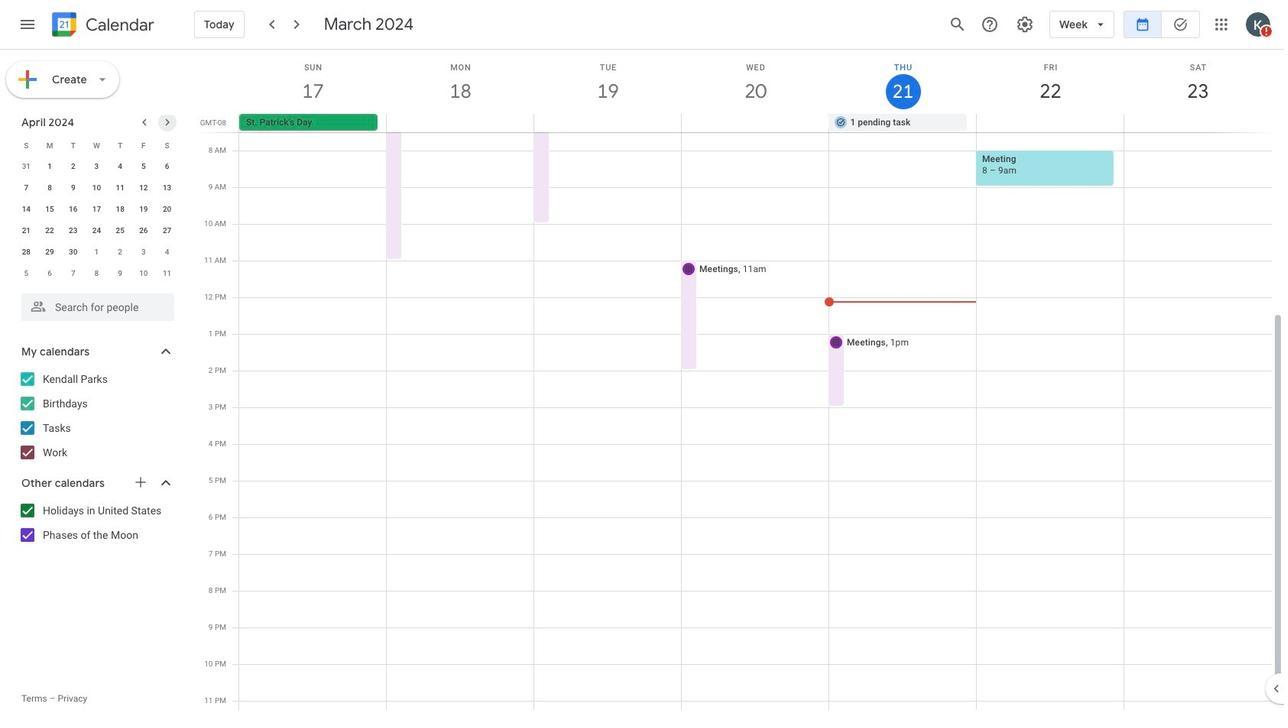 Task type: locate. For each thing, give the bounding box(es) containing it.
28 element
[[17, 243, 35, 262]]

row group
[[15, 156, 179, 284]]

None search field
[[0, 288, 190, 321]]

march 31 element
[[17, 158, 35, 176]]

16 element
[[64, 200, 82, 219]]

13 element
[[158, 179, 176, 197]]

17 element
[[88, 200, 106, 219]]

2 cell from the left
[[534, 114, 682, 132]]

april 2024 grid
[[15, 135, 179, 284]]

4 cell from the left
[[977, 114, 1124, 132]]

8 element
[[41, 179, 59, 197]]

heading
[[83, 16, 154, 34]]

1 cell from the left
[[387, 114, 534, 132]]

26 element
[[134, 222, 153, 240]]

cell
[[387, 114, 534, 132], [534, 114, 682, 132], [682, 114, 829, 132], [977, 114, 1124, 132], [1124, 114, 1272, 132]]

29 element
[[41, 243, 59, 262]]

22 element
[[41, 222, 59, 240]]

may 4 element
[[158, 243, 176, 262]]

may 3 element
[[134, 243, 153, 262]]

14 element
[[17, 200, 35, 219]]

2 element
[[64, 158, 82, 176]]

grid
[[196, 50, 1285, 710]]

main drawer image
[[18, 15, 37, 34]]

1 element
[[41, 158, 59, 176]]

may 10 element
[[134, 265, 153, 283]]

5 element
[[134, 158, 153, 176]]

row
[[232, 114, 1285, 132], [15, 135, 179, 156], [15, 156, 179, 177], [15, 177, 179, 199], [15, 199, 179, 220], [15, 220, 179, 242], [15, 242, 179, 263], [15, 263, 179, 284]]



Task type: describe. For each thing, give the bounding box(es) containing it.
may 8 element
[[88, 265, 106, 283]]

19 element
[[134, 200, 153, 219]]

30 element
[[64, 243, 82, 262]]

may 11 element
[[158, 265, 176, 283]]

3 cell from the left
[[682, 114, 829, 132]]

heading inside calendar element
[[83, 16, 154, 34]]

27 element
[[158, 222, 176, 240]]

may 5 element
[[17, 265, 35, 283]]

21 element
[[17, 222, 35, 240]]

15 element
[[41, 200, 59, 219]]

5 cell from the left
[[1124, 114, 1272, 132]]

add other calendars image
[[133, 475, 148, 490]]

11 element
[[111, 179, 129, 197]]

9 element
[[64, 179, 82, 197]]

24 element
[[88, 222, 106, 240]]

may 9 element
[[111, 265, 129, 283]]

18 element
[[111, 200, 129, 219]]

may 2 element
[[111, 243, 129, 262]]

4 element
[[111, 158, 129, 176]]

other calendars list
[[3, 499, 190, 548]]

10 element
[[88, 179, 106, 197]]

may 6 element
[[41, 265, 59, 283]]

12 element
[[134, 179, 153, 197]]

calendar element
[[49, 9, 154, 43]]

23 element
[[64, 222, 82, 240]]

25 element
[[111, 222, 129, 240]]

may 7 element
[[64, 265, 82, 283]]

may 1 element
[[88, 243, 106, 262]]

Search for people text field
[[31, 294, 165, 321]]

settings menu image
[[1016, 15, 1035, 34]]

6 element
[[158, 158, 176, 176]]

20 element
[[158, 200, 176, 219]]

7 element
[[17, 179, 35, 197]]

my calendars list
[[3, 367, 190, 465]]

3 element
[[88, 158, 106, 176]]



Task type: vqa. For each thing, say whether or not it's contained in the screenshot.
1 element
yes



